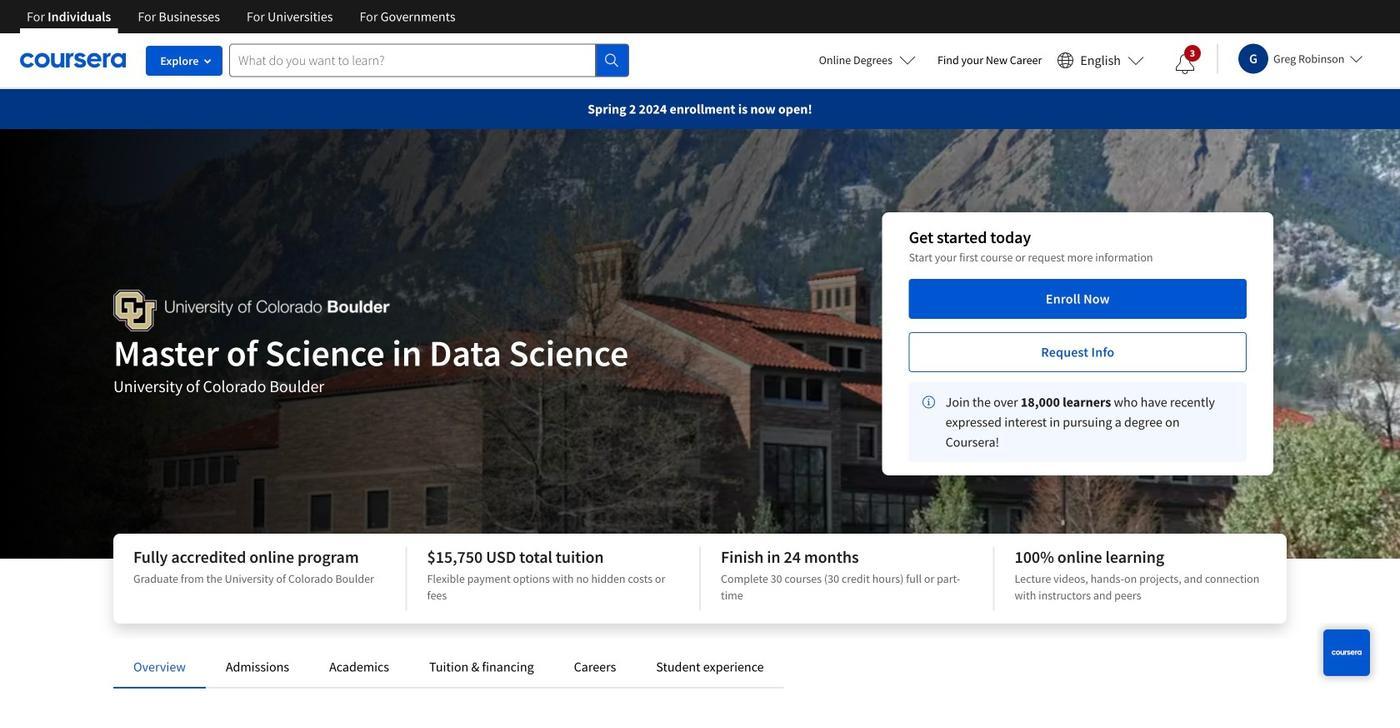 Task type: describe. For each thing, give the bounding box(es) containing it.
What do you want to learn? text field
[[229, 44, 596, 77]]

coursera image
[[20, 47, 126, 74]]



Task type: locate. For each thing, give the bounding box(es) containing it.
university of colorado boulder logo image
[[113, 290, 390, 332]]

None search field
[[229, 44, 629, 77]]

banner navigation
[[13, 0, 469, 33]]



Task type: vqa. For each thing, say whether or not it's contained in the screenshot.
Media
no



